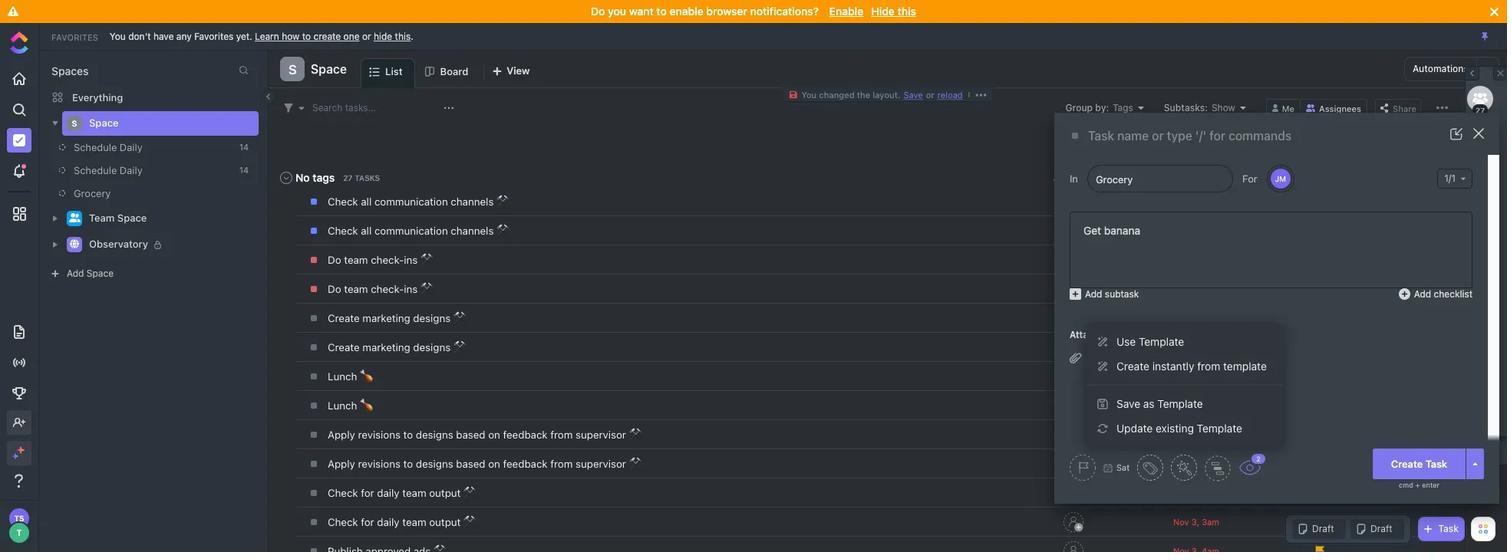 Task type: vqa. For each thing, say whether or not it's contained in the screenshot.
1st Lunch 🍗 'link' from the top
yes



Task type: describe. For each thing, give the bounding box(es) containing it.
you for you don't have any favorites yet. learn how to create one or hide this .
[[110, 30, 126, 42]]

reload
[[938, 90, 963, 100]]

you changed the layout.
[[802, 90, 901, 100]]

space down the grocery link at the left of page
[[117, 212, 147, 224]]

instantly
[[1153, 360, 1195, 373]]

enable
[[830, 5, 864, 18]]

one
[[344, 30, 360, 42]]

grocery
[[74, 187, 111, 200]]

1 horizontal spatial this
[[898, 5, 916, 18]]

list
[[385, 65, 403, 78]]

daily for first check for daily team output ⚒️ "link"
[[377, 487, 400, 500]]

1 apply revisions to designs based on feedback from supervisor ⚒️ link from the top
[[324, 422, 1009, 448]]

everything link
[[39, 85, 268, 110]]

drag and drop files to attach or
[[1088, 352, 1234, 364]]

27
[[1476, 106, 1485, 115]]

notifications?
[[750, 5, 819, 18]]

1 create marketing designs ⚒️ link from the top
[[324, 306, 1009, 332]]

0 vertical spatial task
[[1426, 458, 1448, 470]]

2 marketing from the top
[[363, 342, 410, 354]]

2 schedule daily link from the top
[[59, 159, 233, 182]]

you for you changed the layout.
[[802, 90, 817, 100]]

lunch 🍗 for first lunch 🍗 link from the bottom of the page
[[328, 400, 373, 412]]

dropdown menu image
[[1177, 461, 1192, 476]]

1 for from the top
[[361, 487, 374, 500]]

0 vertical spatial hide
[[871, 5, 895, 18]]

learn how to create one link
[[255, 30, 360, 42]]

use template
[[1117, 335, 1185, 348]]

1 vertical spatial this
[[395, 30, 411, 42]]

hide
[[374, 30, 392, 42]]

create inside create instantly from template button
[[1117, 360, 1150, 373]]

update existing template
[[1117, 422, 1243, 435]]

schedule daily for first schedule daily link from the bottom of the page
[[74, 164, 143, 177]]

have
[[153, 30, 174, 42]]

subtask
[[1105, 288, 1139, 300]]

the
[[857, 90, 871, 100]]

feedback for 1st apply revisions to designs based on feedback from supervisor ⚒️ link from the top of the page
[[503, 429, 548, 441]]

2 based from the top
[[456, 458, 486, 471]]

in
[[1070, 172, 1078, 185]]

create instantly from template
[[1117, 360, 1267, 373]]

create
[[314, 30, 341, 42]]

template
[[1224, 360, 1267, 373]]

1 on from the top
[[488, 429, 500, 441]]

space down observatory
[[87, 268, 114, 279]]

board link
[[440, 58, 475, 88]]

files
[[1158, 352, 1177, 364]]

observatory link
[[89, 233, 249, 257]]

1 daily from the top
[[120, 141, 143, 154]]

you don't have any favorites yet. learn how to create one or hide this .
[[110, 30, 414, 42]]

space inside button
[[311, 62, 347, 76]]

schedule for first schedule daily link from the bottom of the page
[[74, 164, 117, 177]]

0 vertical spatial template
[[1139, 335, 1185, 348]]

attachments
[[1070, 329, 1127, 341]]

1 check all communication channels ⚒️ from the top
[[328, 196, 510, 208]]

1 check for daily team output ⚒️ from the top
[[328, 487, 477, 500]]

spaces
[[51, 64, 89, 78]]

create task
[[1392, 458, 1448, 470]]

schedule daily for second schedule daily link from the bottom
[[74, 141, 143, 154]]

assignees
[[1320, 103, 1362, 113]]

1 horizontal spatial or
[[926, 90, 935, 100]]

lunch for first lunch 🍗 link from the bottom of the page
[[328, 400, 357, 412]]

spaces link
[[39, 64, 89, 78]]

existing
[[1156, 422, 1194, 435]]

2 revisions from the top
[[358, 458, 401, 471]]

space down everything on the left
[[89, 117, 119, 129]]

space link
[[89, 111, 249, 136]]

cmd
[[1399, 481, 1414, 490]]

0 horizontal spatial favorites
[[51, 32, 98, 42]]

share button
[[1376, 99, 1422, 117]]

attach
[[1192, 352, 1221, 364]]

1 check for daily team output ⚒️ link from the top
[[324, 481, 1009, 507]]

1 marketing from the top
[[363, 312, 410, 325]]

team
[[89, 212, 115, 224]]

do team check-ins ⚒️ for second do team check-ins ⚒️ link
[[328, 283, 434, 296]]

share
[[1393, 103, 1417, 113]]

template for as
[[1158, 398, 1203, 411]]

add subtask
[[1085, 288, 1139, 300]]

2 vertical spatial from
[[551, 458, 573, 471]]

ts
[[1476, 164, 1486, 173]]

1 revisions from the top
[[358, 429, 401, 441]]

cmd + enter
[[1399, 481, 1440, 490]]

1 for jm
[[1480, 141, 1483, 150]]

as
[[1144, 398, 1155, 411]]

want
[[629, 5, 654, 18]]

observatory
[[89, 238, 148, 250]]

user group image
[[69, 214, 80, 223]]

2 apply revisions to designs based on feedback from supervisor ⚒️ from the top
[[328, 458, 642, 471]]

me button
[[1266, 99, 1301, 117]]

1 do team check-ins ⚒️ link from the top
[[324, 247, 1009, 273]]

how
[[282, 30, 300, 42]]

Search tasks... text field
[[312, 97, 440, 119]]

drag
[[1088, 352, 1111, 364]]

2 supervisor from the top
[[576, 458, 626, 471]]

grocery link
[[59, 182, 233, 205]]

3 check from the top
[[328, 487, 358, 500]]

from inside button
[[1198, 360, 1221, 373]]

save as template button
[[1092, 392, 1277, 417]]

1 apply from the top
[[328, 429, 355, 441]]

any
[[176, 30, 192, 42]]

get banana
[[1084, 224, 1141, 237]]

2 check all communication channels ⚒️ from the top
[[328, 225, 510, 237]]

1 supervisor from the top
[[576, 429, 626, 441]]

tasks...
[[345, 102, 376, 113]]

changed
[[819, 90, 855, 100]]

list link
[[385, 59, 409, 88]]

save as template
[[1117, 398, 1203, 411]]

.
[[411, 30, 414, 42]]

do you want to enable browser notifications? enable hide this
[[591, 5, 916, 18]]

add space
[[67, 268, 114, 279]]

feedback for 2nd apply revisions to designs based on feedback from supervisor ⚒️ link
[[503, 458, 548, 471]]

1 schedule daily link from the top
[[59, 136, 233, 159]]

automations
[[1413, 63, 1469, 74]]

2 create marketing designs ⚒️ from the top
[[328, 342, 467, 354]]

use
[[1117, 335, 1136, 348]]

jm
[[1476, 129, 1487, 138]]

and
[[1114, 352, 1131, 364]]

search
[[312, 102, 343, 113]]



Task type: locate. For each thing, give the bounding box(es) containing it.
lunch 🍗
[[328, 371, 373, 383], [328, 400, 373, 412]]

1 vertical spatial check all communication channels ⚒️
[[328, 225, 510, 237]]

on
[[488, 429, 500, 441], [488, 458, 500, 471]]

2 14 from the top
[[240, 165, 249, 175]]

🍗 for second lunch 🍗 link from the bottom
[[360, 371, 373, 383]]

1 vertical spatial hide
[[1475, 452, 1493, 461]]

check for daily team output ⚒️
[[328, 487, 477, 500], [328, 517, 477, 529]]

0 vertical spatial do team check-ins ⚒️
[[328, 254, 434, 266]]

2 schedule daily from the top
[[74, 164, 143, 177]]

ins
[[404, 254, 418, 266], [404, 283, 418, 296]]

add down globe "icon"
[[67, 268, 84, 279]]

do team check-ins ⚒️
[[328, 254, 434, 266], [328, 283, 434, 296]]

0 horizontal spatial add
[[67, 268, 84, 279]]

🍗 for first lunch 🍗 link from the bottom of the page
[[360, 400, 373, 412]]

output
[[429, 487, 461, 500], [429, 517, 461, 529]]

Task name or type '/' for commands text field
[[1088, 128, 1424, 144]]

0 vertical spatial this
[[898, 5, 916, 18]]

1 horizontal spatial hide
[[1475, 452, 1493, 461]]

2 check from the top
[[328, 225, 358, 237]]

0 vertical spatial check-
[[371, 254, 404, 266]]

2 apply from the top
[[328, 458, 355, 471]]

add
[[67, 268, 84, 279], [1085, 288, 1103, 300], [1414, 288, 1432, 300]]

1 check from the top
[[328, 196, 358, 208]]

communication for second check all communication channels ⚒️ link from the bottom of the page
[[375, 196, 448, 208]]

1 vertical spatial feedback
[[503, 458, 548, 471]]

0 vertical spatial create marketing designs ⚒️ link
[[324, 306, 1009, 332]]

template up the 'drag and drop files to attach or' on the bottom
[[1139, 335, 1185, 348]]

no
[[296, 171, 310, 184]]

enter
[[1422, 481, 1440, 490]]

apply
[[328, 429, 355, 441], [328, 458, 355, 471]]

1 vertical spatial template
[[1158, 398, 1203, 411]]

0 vertical spatial do team check-ins ⚒️ link
[[324, 247, 1009, 273]]

1 vertical spatial daily
[[120, 164, 143, 177]]

add for add subtask
[[1085, 288, 1103, 300]]

0 vertical spatial apply
[[328, 429, 355, 441]]

1 for hide
[[1495, 452, 1499, 461]]

+
[[1416, 481, 1420, 490]]

check- for second do team check-ins ⚒️ link
[[371, 283, 404, 296]]

1 horizontal spatial 1
[[1495, 452, 1499, 461]]

jm 1 ts
[[1476, 129, 1487, 173]]

1 vertical spatial check for daily team output ⚒️ link
[[324, 510, 1009, 536]]

update existing template button
[[1092, 417, 1277, 441]]

0 horizontal spatial or
[[362, 30, 371, 42]]

0 vertical spatial you
[[110, 30, 126, 42]]

1 vertical spatial create marketing designs ⚒️ link
[[324, 335, 1009, 361]]

automations button
[[1405, 58, 1477, 81]]

template
[[1139, 335, 1185, 348], [1158, 398, 1203, 411], [1197, 422, 1243, 435]]

0 vertical spatial apply revisions to designs based on feedback from supervisor ⚒️ link
[[324, 422, 1009, 448]]

2 lunch 🍗 from the top
[[328, 400, 373, 412]]

2 feedback from the top
[[503, 458, 548, 471]]

0 vertical spatial all
[[361, 196, 372, 208]]

14
[[240, 142, 249, 152], [240, 165, 249, 175]]

you
[[110, 30, 126, 42], [802, 90, 817, 100]]

do for 1st do team check-ins ⚒️ link
[[328, 254, 341, 266]]

everything
[[72, 91, 123, 103]]

you
[[608, 5, 626, 18]]

1 vertical spatial daily
[[377, 517, 400, 529]]

0 vertical spatial communication
[[375, 196, 448, 208]]

1 lunch 🍗 link from the top
[[324, 364, 1009, 390]]

lunch for second lunch 🍗 link from the bottom
[[328, 371, 357, 383]]

0 horizontal spatial 1
[[1480, 141, 1483, 150]]

daily down space link
[[120, 141, 143, 154]]

add for add space
[[67, 268, 84, 279]]

assignees button
[[1301, 99, 1368, 117]]

daily up the grocery link at the left of page
[[120, 164, 143, 177]]

ins for second do team check-ins ⚒️ link
[[404, 283, 418, 296]]

0 horizontal spatial you
[[110, 30, 126, 42]]

0 vertical spatial marketing
[[363, 312, 410, 325]]

1 vertical spatial do team check-ins ⚒️
[[328, 283, 434, 296]]

template inside button
[[1158, 398, 1203, 411]]

1 vertical spatial based
[[456, 458, 486, 471]]

2 daily from the top
[[377, 517, 400, 529]]

2 check- from the top
[[371, 283, 404, 296]]

you left the changed
[[802, 90, 817, 100]]

you left don't
[[110, 30, 126, 42]]

1 vertical spatial apply
[[328, 458, 355, 471]]

1 do team check-ins ⚒️ from the top
[[328, 254, 434, 266]]

designs
[[413, 312, 451, 325], [413, 342, 451, 354], [416, 429, 453, 441], [416, 458, 453, 471]]

1 daily from the top
[[377, 487, 400, 500]]

0 vertical spatial check all communication channels ⚒️
[[328, 196, 510, 208]]

0 vertical spatial or
[[362, 30, 371, 42]]

0 vertical spatial for
[[361, 487, 374, 500]]

0 vertical spatial 14
[[240, 142, 249, 152]]

0 vertical spatial 1
[[1480, 141, 1483, 150]]

1 vertical spatial check all communication channels ⚒️ link
[[324, 218, 1009, 244]]

0 vertical spatial channels
[[451, 196, 494, 208]]

banana
[[1104, 224, 1141, 237]]

1 check all communication channels ⚒️ link from the top
[[324, 189, 1009, 215]]

1 🍗 from the top
[[360, 371, 373, 383]]

2 lunch 🍗 link from the top
[[324, 393, 1009, 419]]

1 vertical spatial on
[[488, 458, 500, 471]]

1 vertical spatial supervisor
[[576, 458, 626, 471]]

0 vertical spatial output
[[429, 487, 461, 500]]

1 vertical spatial check-
[[371, 283, 404, 296]]

or reload
[[926, 90, 963, 100]]

0 vertical spatial create marketing designs ⚒️
[[328, 312, 467, 325]]

1 schedule from the top
[[74, 141, 117, 154]]

schedule daily link
[[59, 136, 233, 159], [59, 159, 233, 182]]

1 vertical spatial do team check-ins ⚒️ link
[[324, 276, 1009, 302]]

2 communication from the top
[[375, 225, 448, 237]]

1 vertical spatial marketing
[[363, 342, 410, 354]]

task
[[1426, 458, 1448, 470], [1439, 524, 1459, 535]]

0 vertical spatial revisions
[[358, 429, 401, 441]]

communication
[[375, 196, 448, 208], [375, 225, 448, 237]]

2 do team check-ins ⚒️ from the top
[[328, 283, 434, 296]]

1 vertical spatial 14
[[240, 165, 249, 175]]

1 channels from the top
[[451, 196, 494, 208]]

0 vertical spatial ins
[[404, 254, 418, 266]]

space button
[[305, 52, 347, 86]]

0 vertical spatial lunch 🍗 link
[[324, 364, 1009, 390]]

enable
[[670, 5, 704, 18]]

1 lunch 🍗 from the top
[[328, 371, 373, 383]]

2 check for daily team output ⚒️ link from the top
[[324, 510, 1009, 536]]

drop
[[1134, 352, 1155, 364]]

or right attach
[[1224, 352, 1234, 364]]

1 14 from the top
[[240, 142, 249, 152]]

for
[[1243, 172, 1258, 185]]

or right one
[[362, 30, 371, 42]]

1 based from the top
[[456, 429, 486, 441]]

2 channels from the top
[[451, 225, 494, 237]]

browser
[[706, 5, 748, 18]]

team space link
[[89, 206, 249, 231]]

2 🍗 from the top
[[360, 400, 373, 412]]

yet.
[[236, 30, 252, 42]]

4 check from the top
[[328, 517, 358, 529]]

1 schedule daily from the top
[[74, 141, 143, 154]]

template up update existing template
[[1158, 398, 1203, 411]]

ins for 1st do team check-ins ⚒️ link
[[404, 254, 418, 266]]

2 on from the top
[[488, 458, 500, 471]]

1 horizontal spatial add
[[1085, 288, 1103, 300]]

0 vertical spatial daily
[[120, 141, 143, 154]]

1 inside jm 1 ts
[[1480, 141, 1483, 150]]

schedule for second schedule daily link from the bottom
[[74, 141, 117, 154]]

check- for 1st do team check-ins ⚒️ link
[[371, 254, 404, 266]]

1 vertical spatial apply revisions to designs based on feedback from supervisor ⚒️
[[328, 458, 642, 471]]

do for second do team check-ins ⚒️ link
[[328, 283, 341, 296]]

board
[[440, 65, 468, 77]]

1 vertical spatial or
[[926, 90, 935, 100]]

1 vertical spatial do
[[328, 254, 341, 266]]

1 vertical spatial revisions
[[358, 458, 401, 471]]

1 all from the top
[[361, 196, 372, 208]]

from
[[1198, 360, 1221, 373], [551, 429, 573, 441], [551, 458, 573, 471]]

0 vertical spatial daily
[[377, 487, 400, 500]]

team
[[344, 254, 368, 266], [344, 283, 368, 296], [402, 487, 426, 500], [402, 517, 426, 529]]

0 vertical spatial schedule daily
[[74, 141, 143, 154]]

1 vertical spatial 1
[[1495, 452, 1499, 461]]

2 ins from the top
[[404, 283, 418, 296]]

0 vertical spatial do
[[591, 5, 605, 18]]

use template button
[[1092, 330, 1277, 355]]

template for existing
[[1197, 422, 1243, 435]]

0 horizontal spatial this
[[395, 30, 411, 42]]

add for add checklist
[[1414, 288, 1432, 300]]

favorites right any at the top of the page
[[194, 30, 234, 42]]

1 vertical spatial output
[[429, 517, 461, 529]]

favorites up spaces
[[51, 32, 98, 42]]

1 vertical spatial communication
[[375, 225, 448, 237]]

task down enter
[[1439, 524, 1459, 535]]

1 horizontal spatial you
[[802, 90, 817, 100]]

output for first check for daily team output ⚒️ "link"
[[429, 487, 461, 500]]

2 output from the top
[[429, 517, 461, 529]]

hide right enable on the right of the page
[[871, 5, 895, 18]]

1 create marketing designs ⚒️ from the top
[[328, 312, 467, 325]]

to
[[657, 5, 667, 18], [302, 30, 311, 42], [1180, 352, 1189, 364], [403, 429, 413, 441], [403, 458, 413, 471]]

hide this link
[[374, 30, 411, 42]]

feedback
[[503, 429, 548, 441], [503, 458, 548, 471]]

this right hide
[[395, 30, 411, 42]]

for
[[361, 487, 374, 500], [361, 517, 374, 529]]

or left reload
[[926, 90, 935, 100]]

1 vertical spatial ins
[[404, 283, 418, 296]]

schedule daily
[[74, 141, 143, 154], [74, 164, 143, 177]]

0 vertical spatial based
[[456, 429, 486, 441]]

hide 1
[[1475, 452, 1499, 461]]

0 vertical spatial supervisor
[[576, 429, 626, 441]]

2 create marketing designs ⚒️ link from the top
[[324, 335, 1009, 361]]

0 vertical spatial lunch 🍗
[[328, 371, 373, 383]]

2 schedule from the top
[[74, 164, 117, 177]]

layout.
[[873, 90, 901, 100]]

2 vertical spatial template
[[1197, 422, 1243, 435]]

check all communication channels ⚒️ link
[[324, 189, 1009, 215], [324, 218, 1009, 244]]

2 lunch from the top
[[328, 400, 357, 412]]

0 vertical spatial feedback
[[503, 429, 548, 441]]

1 vertical spatial for
[[361, 517, 374, 529]]

daily
[[377, 487, 400, 500], [377, 517, 400, 529]]

1 vertical spatial channels
[[451, 225, 494, 237]]

0 horizontal spatial hide
[[871, 5, 895, 18]]

1 vertical spatial check for daily team output ⚒️
[[328, 517, 477, 529]]

1 horizontal spatial favorites
[[194, 30, 234, 42]]

0 vertical spatial 🍗
[[360, 371, 373, 383]]

schedule daily link up the grocery link at the left of page
[[59, 136, 233, 159]]

do team check-ins ⚒️ for 1st do team check-ins ⚒️ link
[[328, 254, 434, 266]]

check
[[328, 196, 358, 208], [328, 225, 358, 237], [328, 487, 358, 500], [328, 517, 358, 529]]

don't
[[128, 30, 151, 42]]

get
[[1084, 224, 1102, 237]]

2 do team check-ins ⚒️ link from the top
[[324, 276, 1009, 302]]

communication for 2nd check all communication channels ⚒️ link from the top
[[375, 225, 448, 237]]

1 communication from the top
[[375, 196, 448, 208]]

do team check-ins ⚒️ link
[[324, 247, 1009, 273], [324, 276, 1009, 302]]

learn
[[255, 30, 279, 42]]

0 vertical spatial schedule
[[74, 141, 117, 154]]

0 vertical spatial check for daily team output ⚒️ link
[[324, 481, 1009, 507]]

1 vertical spatial task
[[1439, 524, 1459, 535]]

1 vertical spatial apply revisions to designs based on feedback from supervisor ⚒️ link
[[324, 451, 1009, 477]]

me
[[1282, 103, 1295, 113]]

lunch 🍗 link
[[324, 364, 1009, 390], [324, 393, 1009, 419]]

apply revisions to designs based on feedback from supervisor ⚒️
[[328, 429, 642, 441], [328, 458, 642, 471]]

checklist
[[1434, 288, 1473, 300]]

task up enter
[[1426, 458, 1448, 470]]

0 vertical spatial on
[[488, 429, 500, 441]]

space down create on the left of page
[[311, 62, 347, 76]]

0 vertical spatial from
[[1198, 360, 1221, 373]]

1 output from the top
[[429, 487, 461, 500]]

create marketing designs ⚒️
[[328, 312, 467, 325], [328, 342, 467, 354]]

2 check for daily team output ⚒️ from the top
[[328, 517, 477, 529]]

add left 'checklist'
[[1414, 288, 1432, 300]]

this right enable on the right of the page
[[898, 5, 916, 18]]

2 horizontal spatial add
[[1414, 288, 1432, 300]]

based
[[456, 429, 486, 441], [456, 458, 486, 471]]

0 vertical spatial check all communication channels ⚒️ link
[[324, 189, 1009, 215]]

schedule daily link down space link
[[59, 159, 233, 182]]

1 vertical spatial schedule
[[74, 164, 117, 177]]

tags
[[313, 171, 335, 184]]

2 apply revisions to designs based on feedback from supervisor ⚒️ link from the top
[[324, 451, 1009, 477]]

team space
[[89, 212, 147, 224]]

1 vertical spatial from
[[551, 429, 573, 441]]

2 all from the top
[[361, 225, 372, 237]]

update
[[1117, 422, 1153, 435]]

2 check all communication channels ⚒️ link from the top
[[324, 218, 1009, 244]]

1 feedback from the top
[[503, 429, 548, 441]]

globe image
[[70, 240, 79, 249]]

output for second check for daily team output ⚒️ "link"
[[429, 517, 461, 529]]

search tasks...
[[312, 102, 376, 113]]

1 lunch from the top
[[328, 371, 357, 383]]

0 vertical spatial apply revisions to designs based on feedback from supervisor ⚒️
[[328, 429, 642, 441]]

1 vertical spatial lunch
[[328, 400, 357, 412]]

2 horizontal spatial or
[[1224, 352, 1234, 364]]

2 vertical spatial or
[[1224, 352, 1234, 364]]

lunch 🍗 for second lunch 🍗 link from the bottom
[[328, 371, 373, 383]]

1
[[1480, 141, 1483, 150], [1495, 452, 1499, 461]]

apply revisions to designs based on feedback from supervisor ⚒️ link
[[324, 422, 1009, 448], [324, 451, 1009, 477]]

2 daily from the top
[[120, 164, 143, 177]]

0 vertical spatial check for daily team output ⚒️
[[328, 487, 477, 500]]

create instantly from template button
[[1092, 355, 1277, 379]]

template down 'save as template' button
[[1197, 422, 1243, 435]]

daily for second check for daily team output ⚒️ "link"
[[377, 517, 400, 529]]

2 for from the top
[[361, 517, 374, 529]]

1 vertical spatial you
[[802, 90, 817, 100]]

add left subtask
[[1085, 288, 1103, 300]]

hide right create task
[[1475, 452, 1493, 461]]

1 vertical spatial all
[[361, 225, 372, 237]]

2 vertical spatial do
[[328, 283, 341, 296]]

1 vertical spatial lunch 🍗
[[328, 400, 373, 412]]

1 apply revisions to designs based on feedback from supervisor ⚒️ from the top
[[328, 429, 642, 441]]

1 vertical spatial schedule daily
[[74, 164, 143, 177]]

🍗
[[360, 371, 373, 383], [360, 400, 373, 412]]

create marketing designs ⚒️ link
[[324, 306, 1009, 332], [324, 335, 1009, 361]]

no tags
[[296, 171, 335, 184]]

1 check- from the top
[[371, 254, 404, 266]]

1 vertical spatial lunch 🍗 link
[[324, 393, 1009, 419]]

1 ins from the top
[[404, 254, 418, 266]]

or
[[362, 30, 371, 42], [926, 90, 935, 100], [1224, 352, 1234, 364]]

save
[[1117, 398, 1141, 411]]

schedule
[[74, 141, 117, 154], [74, 164, 117, 177]]

add checklist
[[1414, 288, 1473, 300]]



